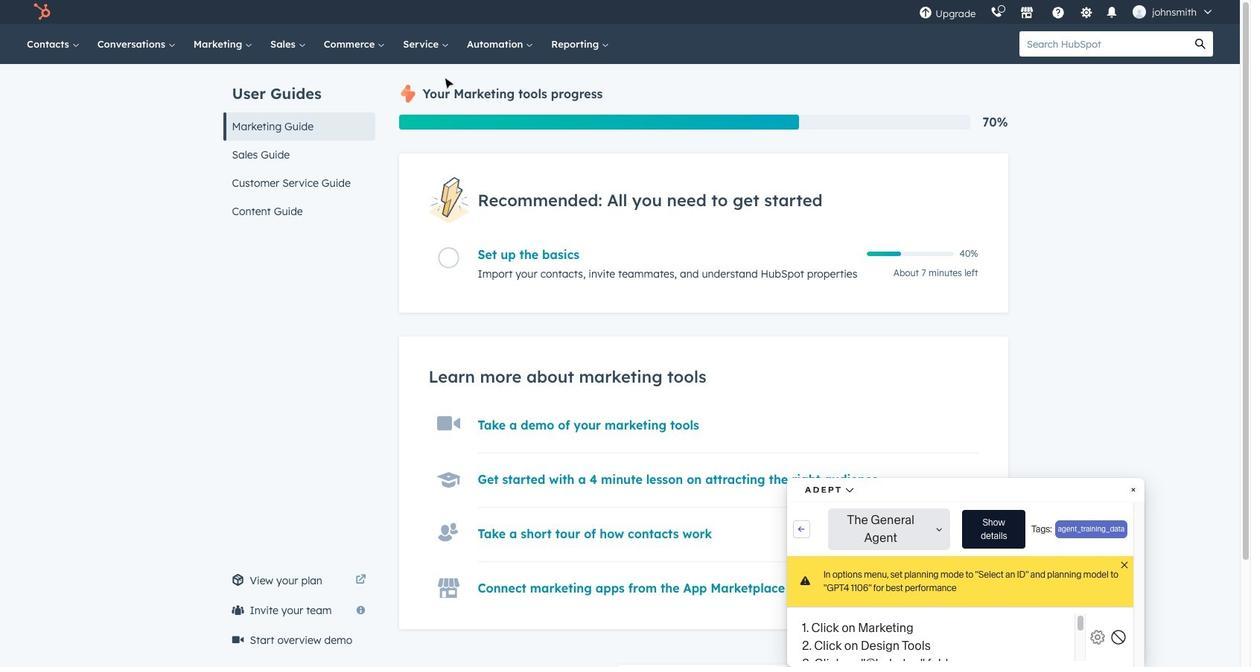 Task type: locate. For each thing, give the bounding box(es) containing it.
[object object] complete progress bar
[[867, 252, 902, 256]]

user guides element
[[223, 64, 375, 226]]

progress bar
[[399, 115, 800, 130]]

link opens in a new window image
[[356, 572, 366, 590], [788, 582, 798, 600], [788, 585, 798, 596]]

menu
[[912, 0, 1223, 24]]



Task type: describe. For each thing, give the bounding box(es) containing it.
marketplaces image
[[1021, 7, 1034, 20]]

Search HubSpot search field
[[1020, 31, 1188, 57]]

john smith image
[[1134, 5, 1147, 19]]

link opens in a new window image
[[356, 575, 366, 586]]



Task type: vqa. For each thing, say whether or not it's contained in the screenshot.
Search HubSpot search field
yes



